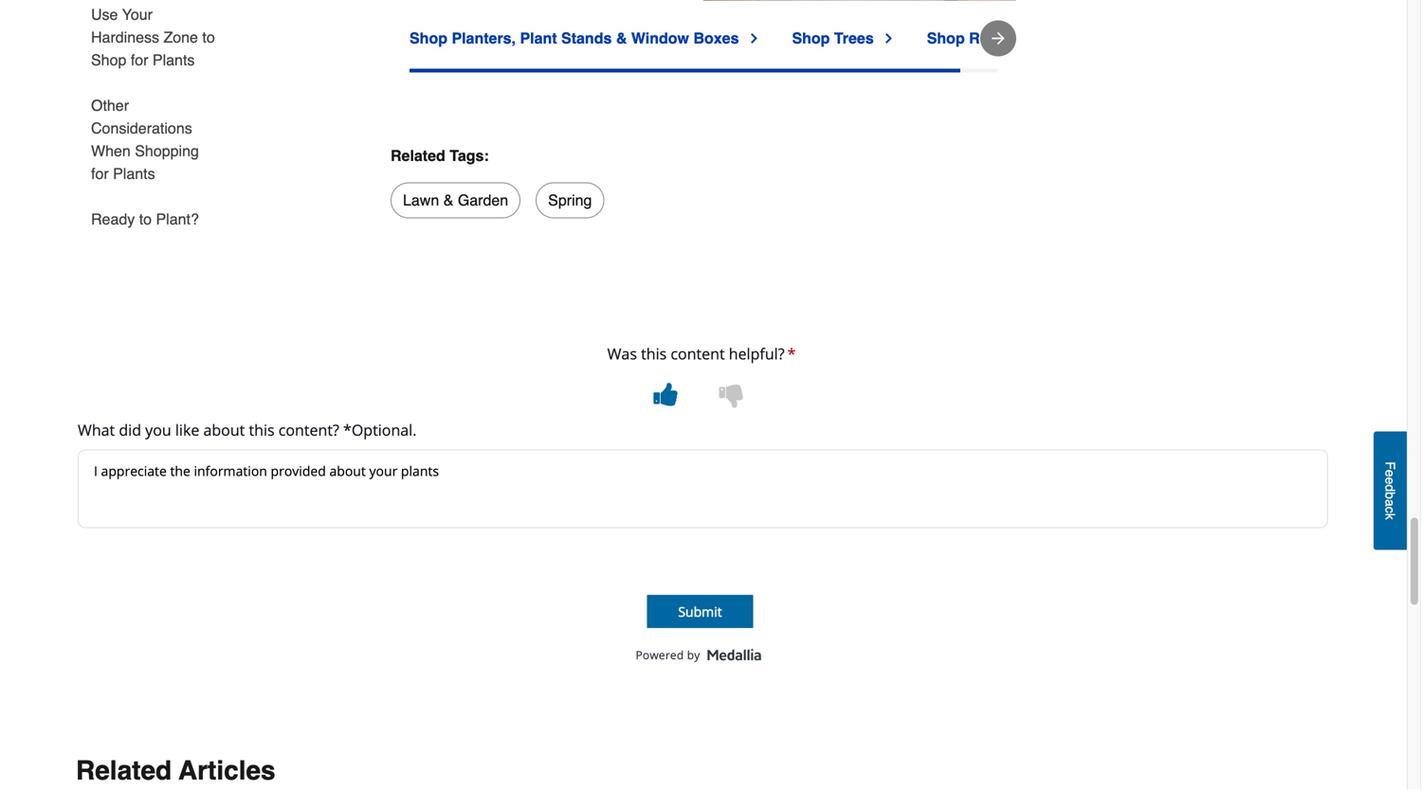Task type: locate. For each thing, give the bounding box(es) containing it.
1 vertical spatial &
[[443, 192, 454, 209]]

to left plant?
[[139, 210, 152, 228]]

0 vertical spatial to
[[202, 28, 215, 46]]

1 horizontal spatial for
[[131, 51, 148, 69]]

1 horizontal spatial related
[[391, 147, 445, 165]]

plant
[[520, 29, 557, 47]]

lawn & garden
[[403, 192, 508, 209]]

0 horizontal spatial related
[[76, 756, 172, 787]]

for
[[131, 51, 148, 69], [91, 165, 109, 183]]

1 vertical spatial plants
[[113, 165, 155, 183]]

scrollbar
[[410, 69, 960, 73]]

e up b
[[1383, 477, 1398, 485]]

1 vertical spatial for
[[91, 165, 109, 183]]

shop planters, plant stands & window boxes link
[[410, 27, 762, 50]]

other
[[91, 97, 129, 114]]

for down hardiness at the top left
[[131, 51, 148, 69]]

shopping
[[135, 142, 199, 160]]

1 e from the top
[[1383, 470, 1398, 477]]

planters,
[[452, 29, 516, 47]]

2 chevron right image from the left
[[881, 31, 897, 46]]

to inside use your hardiness zone to shop for plants
[[202, 28, 215, 46]]

shop planters, plant stands & window boxes
[[410, 29, 739, 47]]

0 vertical spatial for
[[131, 51, 148, 69]]

plants down when
[[113, 165, 155, 183]]

chevron right image for shop trees
[[881, 31, 897, 46]]

e
[[1383, 470, 1398, 477], [1383, 477, 1398, 485]]

shop inside "link"
[[792, 29, 830, 47]]

shop for shop roses
[[927, 29, 965, 47]]

0 vertical spatial related
[[391, 147, 445, 165]]

chevron right image inside the shop trees "link"
[[881, 31, 897, 46]]

1 horizontal spatial &
[[616, 29, 627, 47]]

shop down hardiness at the top left
[[91, 51, 126, 69]]

0 horizontal spatial to
[[139, 210, 152, 228]]

& right lawn
[[443, 192, 454, 209]]

f e e d b a c k button
[[1374, 432, 1407, 550]]

0 horizontal spatial for
[[91, 165, 109, 183]]

chevron right image right trees
[[881, 31, 897, 46]]

shop
[[410, 29, 448, 47], [792, 29, 830, 47], [927, 29, 965, 47], [91, 51, 126, 69]]

1 horizontal spatial chevron right image
[[881, 31, 897, 46]]

window
[[631, 29, 689, 47]]

shop trees link
[[792, 27, 897, 50]]

plants down 'zone'
[[153, 51, 195, 69]]

chevron right image inside the shop planters, plant stands & window boxes link
[[747, 31, 762, 46]]

plants
[[153, 51, 195, 69], [113, 165, 155, 183]]

shop roses
[[927, 29, 1015, 47]]

a
[[1383, 499, 1398, 507]]

0 vertical spatial &
[[616, 29, 627, 47]]

chevron right image right boxes
[[747, 31, 762, 46]]

shop left planters,
[[410, 29, 448, 47]]

1 vertical spatial to
[[139, 210, 152, 228]]

e up d
[[1383, 470, 1398, 477]]

hardiness
[[91, 28, 159, 46]]

shop left trees
[[792, 29, 830, 47]]

articles
[[179, 756, 276, 787]]

1 chevron right image from the left
[[747, 31, 762, 46]]

0 horizontal spatial chevron right image
[[747, 31, 762, 46]]

for inside the other considerations when shopping for plants
[[91, 165, 109, 183]]

b
[[1383, 492, 1398, 499]]

chevron right image
[[747, 31, 762, 46], [881, 31, 897, 46]]

for inside use your hardiness zone to shop for plants
[[131, 51, 148, 69]]

related articles
[[76, 756, 276, 787]]

d
[[1383, 485, 1398, 492]]

related
[[391, 147, 445, 165], [76, 756, 172, 787]]

shop left 'roses'
[[927, 29, 965, 47]]

1 horizontal spatial to
[[202, 28, 215, 46]]

roses
[[969, 29, 1015, 47]]

1 vertical spatial related
[[76, 756, 172, 787]]

to
[[202, 28, 215, 46], [139, 210, 152, 228]]

for down when
[[91, 165, 109, 183]]

plants inside use your hardiness zone to shop for plants
[[153, 51, 195, 69]]

to right 'zone'
[[202, 28, 215, 46]]

shop roses link
[[927, 27, 1037, 50]]

stands
[[561, 29, 612, 47]]

& right stands
[[616, 29, 627, 47]]

&
[[616, 29, 627, 47], [443, 192, 454, 209]]

0 vertical spatial plants
[[153, 51, 195, 69]]

plants inside the other considerations when shopping for plants
[[113, 165, 155, 183]]

trees
[[834, 29, 874, 47]]



Task type: describe. For each thing, give the bounding box(es) containing it.
ready to plant?
[[91, 210, 199, 228]]

use
[[91, 6, 118, 23]]

plant?
[[156, 210, 199, 228]]

f
[[1383, 462, 1398, 470]]

related for related articles
[[76, 756, 172, 787]]

other considerations when shopping for plants link
[[91, 83, 218, 197]]

related tags:
[[391, 147, 489, 165]]

when
[[91, 142, 131, 160]]

shop inside use your hardiness zone to shop for plants
[[91, 51, 126, 69]]

tags:
[[450, 147, 489, 165]]

spring
[[548, 192, 592, 209]]

considerations
[[91, 119, 192, 137]]

arrow right image
[[989, 29, 1008, 48]]

other considerations when shopping for plants
[[91, 97, 199, 183]]

related for related tags:
[[391, 147, 445, 165]]

0 horizontal spatial &
[[443, 192, 454, 209]]

use your hardiness zone to shop for plants
[[91, 6, 215, 69]]

f e e d b a c k
[[1383, 462, 1398, 520]]

c
[[1383, 507, 1398, 513]]

shop for shop trees
[[792, 29, 830, 47]]

2 e from the top
[[1383, 477, 1398, 485]]

k
[[1383, 513, 1398, 520]]

spring link
[[536, 183, 604, 219]]

use your hardiness zone to shop for plants link
[[91, 0, 218, 83]]

shop trees
[[792, 29, 874, 47]]

your
[[122, 6, 153, 23]]

lawn
[[403, 192, 439, 209]]

chevron right image for shop planters, plant stands & window boxes
[[747, 31, 762, 46]]

ready to plant? link
[[91, 197, 199, 231]]

ready
[[91, 210, 135, 228]]

lawn & garden link
[[391, 183, 521, 219]]

zone
[[164, 28, 198, 46]]

boxes
[[693, 29, 739, 47]]

shop for shop planters, plant stands & window boxes
[[410, 29, 448, 47]]

garden
[[458, 192, 508, 209]]



Task type: vqa. For each thing, say whether or not it's contained in the screenshot.
Related Articles's Related
yes



